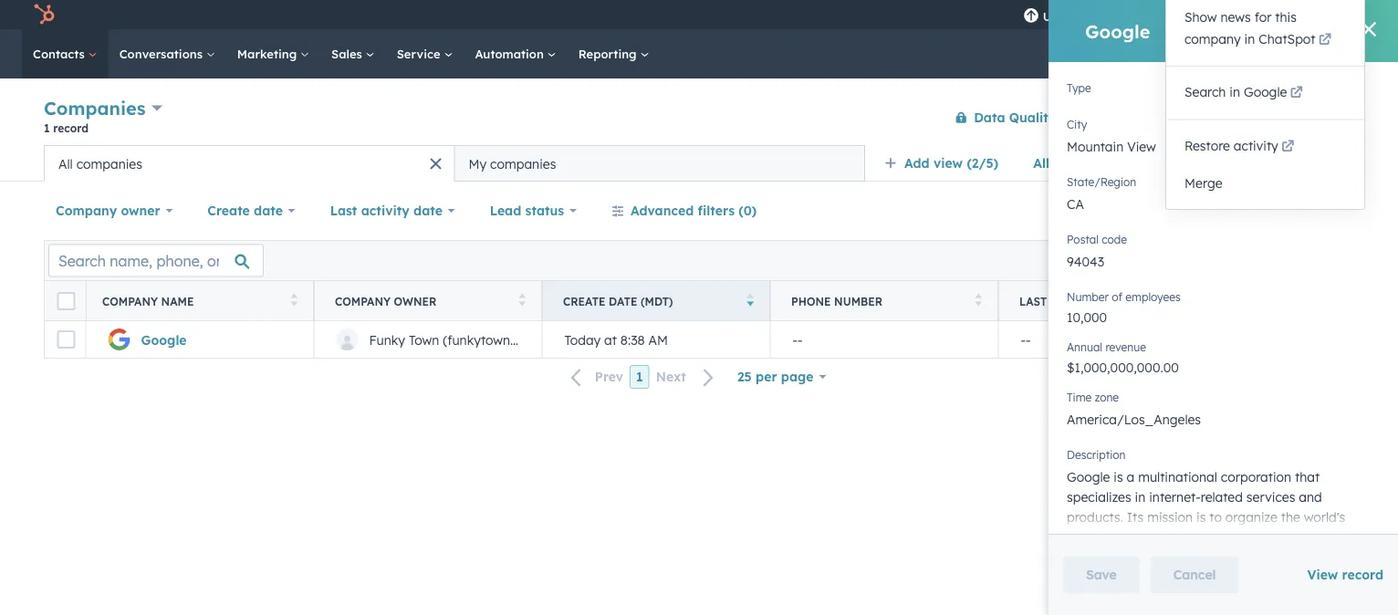 Task type: vqa. For each thing, say whether or not it's contained in the screenshot.
"Time zone" at the right of page
yes



Task type: describe. For each thing, give the bounding box(es) containing it.
help image
[[1196, 8, 1213, 25]]

view record
[[1307, 567, 1383, 583]]

advanced filters (0)
[[631, 203, 757, 219]]

all views link
[[1021, 145, 1101, 182]]

hubspot link
[[22, 4, 68, 26]]

for
[[1255, 9, 1272, 25]]

1 vertical spatial google
[[1244, 84, 1287, 100]]

create for create company
[[1253, 110, 1287, 124]]

view record link
[[1307, 567, 1383, 583]]

1 vertical spatial in
[[1230, 84, 1240, 100]]

search
[[1185, 84, 1226, 100]]

filters
[[698, 203, 735, 219]]

upgrade menu
[[1010, 0, 1376, 29]]

show news for this company in chatspot
[[1185, 9, 1316, 47]]

advanced
[[631, 203, 694, 219]]

employees
[[1126, 290, 1181, 303]]

type
[[1067, 81, 1091, 94]]

funky town (funkytownclown1@gmail.com)
[[369, 332, 630, 347]]

data quality button
[[943, 99, 1057, 136]]

link opens in a new window image for search in google
[[1290, 83, 1303, 104]]

1 (mdt) from the left
[[641, 294, 673, 308]]

owner inside popup button
[[121, 203, 160, 219]]

my companies
[[469, 156, 556, 172]]

-- inside button
[[793, 332, 803, 347]]

3 - from the left
[[1021, 332, 1026, 347]]

press to sort. element for company owner
[[519, 293, 526, 309]]

lead
[[490, 203, 521, 219]]

create date
[[207, 203, 283, 219]]

today
[[564, 332, 601, 347]]

companies for my companies
[[490, 156, 556, 172]]

all companies button
[[44, 145, 454, 182]]

close image
[[1362, 22, 1376, 37]]

postal
[[1067, 232, 1099, 246]]

prev
[[595, 369, 623, 385]]

company inside button
[[1291, 110, 1339, 124]]

show news for this company in chatspot link
[[1166, 0, 1364, 58]]

companies for all companies
[[76, 156, 142, 172]]

Description text field
[[1067, 458, 1380, 572]]

am
[[648, 332, 668, 347]]

State/Region text field
[[1067, 185, 1380, 222]]

1 for 1
[[636, 369, 643, 385]]

at
[[604, 332, 617, 347]]

company left name
[[102, 294, 158, 308]]

views
[[1053, 155, 1089, 171]]

companies button
[[44, 95, 162, 121]]

create for create date
[[207, 203, 250, 219]]

descending sort. press to sort ascending. image
[[747, 293, 754, 306]]

state/region
[[1067, 175, 1136, 188]]

0 horizontal spatial google
[[141, 332, 187, 347]]

lead status
[[490, 203, 564, 219]]

google link
[[141, 332, 187, 347]]

import button
[[1159, 103, 1227, 132]]

marketing
[[237, 46, 300, 61]]

2 -- from the left
[[1021, 332, 1031, 347]]

data
[[974, 109, 1005, 125]]

all for all views
[[1033, 155, 1049, 171]]

1 date from the left
[[254, 203, 283, 219]]

prev button
[[560, 365, 630, 389]]

contacts
[[33, 46, 88, 61]]

1 - from the left
[[793, 332, 798, 347]]

1 horizontal spatial google
[[1085, 20, 1150, 42]]

notifications button
[[1250, 0, 1281, 29]]

data quality
[[974, 109, 1056, 125]]

pagination navigation
[[560, 365, 725, 389]]

add view (2/5)
[[904, 155, 999, 171]]

settings link
[[1224, 5, 1247, 24]]

last activity date button
[[318, 193, 467, 229]]

all views
[[1033, 155, 1089, 171]]

1 for 1 record
[[44, 121, 50, 135]]

search in google link
[[1166, 74, 1364, 112]]

press to sort. image for phone number
[[975, 293, 982, 306]]

phone number
[[791, 294, 883, 308]]

record for 1 record
[[53, 121, 89, 135]]

add
[[904, 155, 930, 171]]

service
[[397, 46, 444, 61]]

last for last activity date (mdt)
[[1019, 294, 1047, 308]]

merge button
[[1166, 165, 1364, 202]]

phone
[[791, 294, 831, 308]]

of
[[1112, 290, 1122, 303]]

link opens in a new window image
[[1282, 141, 1294, 153]]

25 per page button
[[725, 359, 838, 395]]

calling icon image
[[1120, 7, 1136, 23]]

2 date from the left
[[1108, 294, 1137, 308]]

town
[[409, 332, 439, 347]]

import
[[1174, 110, 1211, 124]]

restore activity link
[[1166, 127, 1364, 165]]

Number of employees text field
[[1067, 300, 1380, 329]]

1 record
[[44, 121, 89, 135]]

status
[[525, 203, 564, 219]]

8:38
[[620, 332, 645, 347]]

contacts link
[[22, 29, 108, 78]]

last activity date
[[330, 203, 443, 219]]

this
[[1275, 9, 1297, 25]]

(funkytownclown1@gmail.com)
[[443, 332, 630, 347]]

marketplaces image
[[1158, 8, 1174, 25]]

2 date from the left
[[413, 203, 443, 219]]

company owner inside popup button
[[56, 203, 160, 219]]

time zone
[[1067, 390, 1119, 404]]

merge
[[1185, 175, 1222, 191]]

automation link
[[464, 29, 567, 78]]

search button
[[1351, 38, 1382, 69]]

funky
[[369, 332, 405, 347]]

0 horizontal spatial number
[[834, 294, 883, 308]]

company name
[[102, 294, 194, 308]]

page
[[781, 369, 814, 385]]

25
[[737, 369, 752, 385]]

add view (2/5) button
[[872, 145, 1021, 182]]

calling icon button
[[1112, 3, 1143, 27]]



Task type: locate. For each thing, give the bounding box(es) containing it.
all
[[1033, 155, 1049, 171], [58, 156, 73, 172]]

0 horizontal spatial date
[[609, 294, 637, 308]]

0 vertical spatial google
[[1085, 20, 1150, 42]]

1 horizontal spatial record
[[1342, 567, 1383, 583]]

owner up search name, phone, or domain search field
[[121, 203, 160, 219]]

1 horizontal spatial all
[[1033, 155, 1049, 171]]

1 horizontal spatial date
[[413, 203, 443, 219]]

25 per page
[[737, 369, 814, 385]]

all for all companies
[[58, 156, 73, 172]]

annual revenue
[[1067, 340, 1146, 354]]

2 vertical spatial google
[[141, 332, 187, 347]]

create date button
[[196, 193, 307, 229]]

3 press to sort. element from the left
[[975, 293, 982, 309]]

marketing link
[[226, 29, 320, 78]]

company
[[56, 203, 117, 219], [102, 294, 158, 308], [335, 294, 391, 308]]

1 horizontal spatial owner
[[394, 294, 437, 308]]

0 horizontal spatial create
[[207, 203, 250, 219]]

0 horizontal spatial company
[[1185, 31, 1241, 47]]

1 press to sort. image from the left
[[291, 293, 298, 306]]

date down 'all companies' button
[[254, 203, 283, 219]]

save view button
[[1255, 196, 1354, 225]]

save for save
[[1086, 567, 1117, 583]]

advanced filters (0) button
[[600, 193, 769, 229]]

1 horizontal spatial press to sort. image
[[519, 293, 526, 306]]

Time zone text field
[[1067, 401, 1380, 437]]

1 -- from the left
[[793, 332, 803, 347]]

number of employees
[[1067, 290, 1181, 303]]

1 horizontal spatial 1
[[636, 369, 643, 385]]

marketplaces button
[[1147, 0, 1185, 29]]

save for save view
[[1287, 204, 1313, 218]]

2 horizontal spatial create
[[1253, 110, 1287, 124]]

2 horizontal spatial press to sort. element
[[975, 293, 982, 309]]

activity
[[1050, 294, 1105, 308]]

chatspot
[[1259, 31, 1316, 47]]

0 horizontal spatial in
[[1230, 84, 1240, 100]]

3 press to sort. image from the left
[[975, 293, 982, 306]]

0 vertical spatial record
[[53, 121, 89, 135]]

activity inside popup button
[[361, 203, 410, 219]]

1 horizontal spatial (mdt)
[[1140, 294, 1172, 308]]

0 horizontal spatial owner
[[121, 203, 160, 219]]

actions button
[[1068, 103, 1148, 132]]

save button
[[1063, 557, 1140, 593]]

1
[[44, 121, 50, 135], [636, 369, 643, 385]]

save view
[[1287, 204, 1339, 218]]

4 - from the left
[[1026, 332, 1031, 347]]

city
[[1067, 117, 1087, 131]]

save inside button
[[1287, 204, 1313, 218]]

1 horizontal spatial last
[[1019, 294, 1047, 308]]

all companies
[[58, 156, 142, 172]]

google left 'marketplaces' icon
[[1085, 20, 1150, 42]]

save
[[1287, 204, 1313, 218], [1086, 567, 1117, 583]]

funky town (funkytownclown1@gmail.com) button
[[314, 321, 630, 358]]

in inside show news for this company in chatspot
[[1244, 31, 1255, 47]]

date right activity
[[1108, 294, 1137, 308]]

Search HubSpot search field
[[1142, 38, 1365, 69]]

conversations link
[[108, 29, 226, 78]]

all left views
[[1033, 155, 1049, 171]]

0 horizontal spatial press to sort. element
[[291, 293, 298, 309]]

(mdt) right of
[[1140, 294, 1172, 308]]

0 horizontal spatial company owner
[[56, 203, 160, 219]]

0 horizontal spatial 1
[[44, 121, 50, 135]]

create date (mdt)
[[563, 294, 673, 308]]

2 all from the left
[[58, 156, 73, 172]]

create up 'today'
[[563, 294, 606, 308]]

sales
[[331, 46, 366, 61]]

date
[[254, 203, 283, 219], [413, 203, 443, 219]]

link opens in a new window image
[[1319, 29, 1332, 51], [1319, 34, 1332, 47], [1290, 83, 1303, 104], [1290, 87, 1303, 100], [1282, 136, 1294, 158]]

next button
[[649, 365, 725, 389]]

0 vertical spatial last
[[330, 203, 357, 219]]

google up create company button
[[1244, 84, 1287, 100]]

1 companies from the left
[[76, 156, 142, 172]]

0 horizontal spatial all
[[58, 156, 73, 172]]

1 inside the companies banner
[[44, 121, 50, 135]]

postal code
[[1067, 232, 1127, 246]]

record inside the companies banner
[[53, 121, 89, 135]]

1 vertical spatial 1
[[636, 369, 643, 385]]

company up funky
[[335, 294, 391, 308]]

notifications image
[[1257, 8, 1274, 25]]

0 vertical spatial owner
[[121, 203, 160, 219]]

(0)
[[739, 203, 757, 219]]

last inside popup button
[[330, 203, 357, 219]]

record for view record
[[1342, 567, 1383, 583]]

conversations
[[119, 46, 206, 61]]

today at 8:38 am
[[564, 332, 668, 347]]

1 horizontal spatial save
[[1287, 204, 1313, 218]]

menu item
[[1107, 0, 1111, 29]]

reporting
[[578, 46, 640, 61]]

1 vertical spatial record
[[1342, 567, 1383, 583]]

google down name
[[141, 332, 187, 347]]

descending sort. press to sort ascending. element
[[747, 293, 754, 309]]

in down for in the right top of the page
[[1244, 31, 1255, 47]]

date
[[609, 294, 637, 308], [1108, 294, 1137, 308]]

view right add
[[933, 155, 963, 171]]

create inside create company button
[[1253, 110, 1287, 124]]

0 horizontal spatial press to sort. image
[[291, 293, 298, 306]]

1 vertical spatial activity
[[361, 203, 410, 219]]

Postal code text field
[[1067, 243, 1380, 279]]

create for create date (mdt)
[[563, 294, 606, 308]]

(2/5)
[[967, 155, 999, 171]]

City text field
[[1067, 128, 1380, 164]]

owner up town
[[394, 294, 437, 308]]

all down 1 record
[[58, 156, 73, 172]]

column header
[[1227, 281, 1398, 321]]

2 vertical spatial create
[[563, 294, 606, 308]]

number up -- button
[[834, 294, 883, 308]]

google
[[1085, 20, 1150, 42], [1244, 84, 1287, 100], [141, 332, 187, 347]]

annual
[[1067, 340, 1102, 354]]

0 vertical spatial company owner
[[56, 203, 160, 219]]

companies banner
[[44, 94, 1354, 145]]

press to sort. element for phone number
[[975, 293, 982, 309]]

0 vertical spatial save
[[1287, 204, 1313, 218]]

press to sort. element
[[291, 293, 298, 309], [519, 293, 526, 309], [975, 293, 982, 309]]

1 vertical spatial view
[[1316, 204, 1339, 218]]

activity for restore
[[1234, 137, 1278, 153]]

1 horizontal spatial activity
[[1234, 137, 1278, 153]]

per
[[756, 369, 777, 385]]

0 horizontal spatial view
[[933, 155, 963, 171]]

2 press to sort. image from the left
[[519, 293, 526, 306]]

0 horizontal spatial last
[[330, 203, 357, 219]]

0 horizontal spatial save
[[1086, 567, 1117, 583]]

hubspot image
[[33, 4, 55, 26]]

upgrade image
[[1023, 8, 1039, 25]]

0 horizontal spatial (mdt)
[[641, 294, 673, 308]]

2 press to sort. element from the left
[[519, 293, 526, 309]]

1 horizontal spatial company owner
[[335, 294, 437, 308]]

1 horizontal spatial company
[[1291, 110, 1339, 124]]

company down help icon
[[1185, 31, 1241, 47]]

in right "search" at the right top
[[1230, 84, 1240, 100]]

0 horizontal spatial --
[[793, 332, 803, 347]]

date up today at 8:38 am
[[609, 294, 637, 308]]

2 (mdt) from the left
[[1140, 294, 1172, 308]]

save inside "button"
[[1086, 567, 1117, 583]]

my
[[469, 156, 487, 172]]

company owner down all companies
[[56, 203, 160, 219]]

company inside popup button
[[56, 203, 117, 219]]

1 inside button
[[636, 369, 643, 385]]

1 horizontal spatial view
[[1316, 204, 1339, 218]]

time
[[1067, 390, 1092, 404]]

record
[[53, 121, 89, 135], [1342, 567, 1383, 583]]

show
[[1185, 9, 1217, 25]]

automation
[[475, 46, 547, 61]]

0 vertical spatial create
[[1253, 110, 1287, 124]]

0 horizontal spatial date
[[254, 203, 283, 219]]

1 vertical spatial save
[[1086, 567, 1117, 583]]

--
[[793, 332, 803, 347], [1021, 332, 1031, 347]]

0 horizontal spatial companies
[[76, 156, 142, 172]]

settings image
[[1227, 8, 1243, 24]]

next
[[656, 369, 686, 385]]

press to sort. image
[[291, 293, 298, 306], [519, 293, 526, 306], [975, 293, 982, 306]]

-- button
[[770, 321, 998, 358]]

-- left annual on the bottom right of page
[[1021, 332, 1031, 347]]

0 vertical spatial view
[[933, 155, 963, 171]]

service link
[[386, 29, 464, 78]]

last for last activity date
[[330, 203, 357, 219]]

2 companies from the left
[[490, 156, 556, 172]]

company down all companies
[[56, 203, 117, 219]]

restore
[[1185, 137, 1230, 153]]

view for add
[[933, 155, 963, 171]]

0 vertical spatial in
[[1244, 31, 1255, 47]]

2 - from the left
[[798, 332, 803, 347]]

search in google
[[1185, 84, 1287, 100]]

company inside show news for this company in chatspot
[[1185, 31, 1241, 47]]

number left of
[[1067, 290, 1109, 303]]

view for save
[[1316, 204, 1339, 218]]

1 horizontal spatial number
[[1067, 290, 1109, 303]]

-
[[793, 332, 798, 347], [798, 332, 803, 347], [1021, 332, 1026, 347], [1026, 332, 1031, 347]]

1 down companies
[[44, 121, 50, 135]]

zone
[[1095, 390, 1119, 404]]

company up link opens in a new window image
[[1291, 110, 1339, 124]]

companies
[[76, 156, 142, 172], [490, 156, 556, 172]]

code
[[1102, 232, 1127, 246]]

search image
[[1360, 47, 1373, 60]]

view inside popup button
[[933, 155, 963, 171]]

description
[[1067, 448, 1126, 461]]

view down merge button
[[1316, 204, 1339, 218]]

view inside button
[[1316, 204, 1339, 218]]

funky town image
[[1296, 6, 1312, 23]]

create up restore activity link
[[1253, 110, 1287, 124]]

help button
[[1189, 0, 1220, 29]]

companies right my
[[490, 156, 556, 172]]

cancel
[[1173, 567, 1216, 583]]

create
[[1253, 110, 1287, 124], [207, 203, 250, 219], [563, 294, 606, 308]]

1 horizontal spatial date
[[1108, 294, 1137, 308]]

activity for last
[[361, 203, 410, 219]]

revenue
[[1106, 340, 1146, 354]]

link opens in a new window image inside restore activity link
[[1282, 136, 1294, 158]]

all inside button
[[58, 156, 73, 172]]

name
[[161, 294, 194, 308]]

quality
[[1009, 109, 1056, 125]]

1 all from the left
[[1033, 155, 1049, 171]]

1 vertical spatial create
[[207, 203, 250, 219]]

-- up page on the bottom right of the page
[[793, 332, 803, 347]]

news
[[1221, 9, 1251, 25]]

0 vertical spatial 1
[[44, 121, 50, 135]]

1 button
[[630, 365, 649, 389]]

create company
[[1253, 110, 1339, 124]]

number
[[1067, 290, 1109, 303], [834, 294, 883, 308]]

create inside create date popup button
[[207, 203, 250, 219]]

1 horizontal spatial companies
[[490, 156, 556, 172]]

lead status button
[[478, 193, 589, 229]]

press to sort. image for company owner
[[519, 293, 526, 306]]

1 vertical spatial owner
[[394, 294, 437, 308]]

date left lead
[[413, 203, 443, 219]]

0 vertical spatial company
[[1185, 31, 1241, 47]]

1 vertical spatial company
[[1291, 110, 1339, 124]]

0 horizontal spatial record
[[53, 121, 89, 135]]

1 date from the left
[[609, 294, 637, 308]]

1 horizontal spatial create
[[563, 294, 606, 308]]

link opens in a new window image for show news for this company in chatspot
[[1319, 29, 1332, 51]]

1 right prev
[[636, 369, 643, 385]]

Annual revenue text field
[[1067, 350, 1380, 380]]

0 horizontal spatial activity
[[361, 203, 410, 219]]

cancel button
[[1151, 557, 1239, 593]]

companies up company owner popup button
[[76, 156, 142, 172]]

link opens in a new window image for restore activity
[[1282, 136, 1294, 158]]

1 horizontal spatial --
[[1021, 332, 1031, 347]]

reporting link
[[567, 29, 660, 78]]

1 horizontal spatial in
[[1244, 31, 1255, 47]]

company owner up funky
[[335, 294, 437, 308]]

actions
[[1084, 110, 1122, 124]]

upgrade
[[1043, 9, 1094, 24]]

sales link
[[320, 29, 386, 78]]

view
[[1307, 567, 1338, 583]]

0 vertical spatial activity
[[1234, 137, 1278, 153]]

1 vertical spatial last
[[1019, 294, 1047, 308]]

create down 'all companies' button
[[207, 203, 250, 219]]

1 press to sort. element from the left
[[291, 293, 298, 309]]

(mdt) up am
[[641, 294, 673, 308]]

1 vertical spatial company owner
[[335, 294, 437, 308]]

2 horizontal spatial google
[[1244, 84, 1287, 100]]

2 horizontal spatial press to sort. image
[[975, 293, 982, 306]]

Search name, phone, or domain search field
[[48, 244, 264, 277]]

1 horizontal spatial press to sort. element
[[519, 293, 526, 309]]

record right view
[[1342, 567, 1383, 583]]

record down companies
[[53, 121, 89, 135]]



